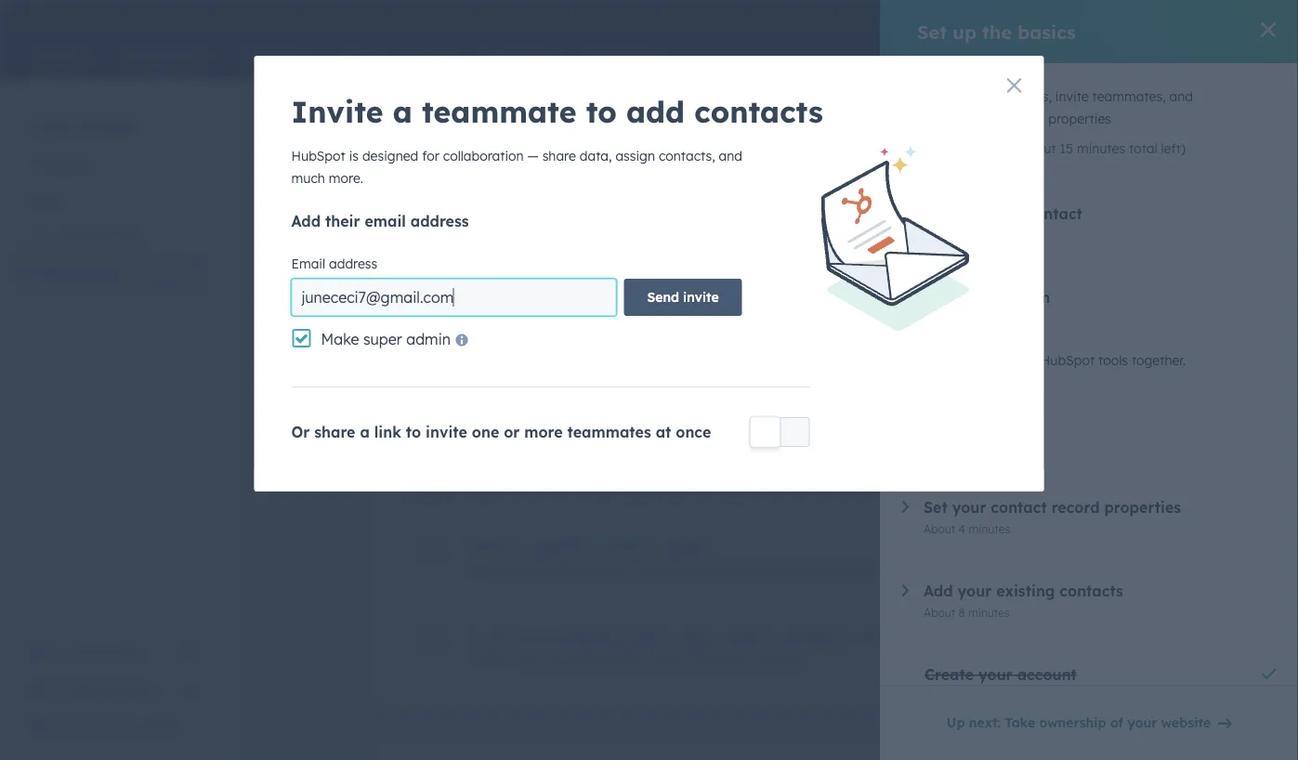 Task type: describe. For each thing, give the bounding box(es) containing it.
close image
[[1261, 22, 1276, 37]]

(about
[[1015, 140, 1056, 157]]

up next: take ownership of your website
[[947, 715, 1211, 731]]

set up the basics button
[[472, 320, 975, 338]]

with up attract
[[626, 628, 658, 647]]

link
[[374, 423, 401, 441]]

invite left one
[[426, 423, 467, 441]]

complete
[[954, 140, 1011, 157]]

cms
[[847, 472, 891, 498]]

is
[[349, 148, 359, 164]]

set for set up the basics import your contacts, invite teammates, and understand hubspot properties
[[472, 320, 496, 338]]

import inside import your contacts, invite teammates, and understand hubspot properties
[[917, 88, 961, 105]]

invite your team about 1 minute
[[924, 288, 1050, 326]]

take ownership of your website button
[[472, 538, 975, 557]]

and inside take ownership of your website build and customize your site with powerful content management tools
[[506, 563, 529, 579]]

new
[[1012, 352, 1037, 368]]

teammates, inside import your contacts, invite teammates, and understand hubspot properties
[[1092, 88, 1166, 105]]

1 menu item from the left
[[953, 0, 980, 30]]

2 menu item from the left
[[1015, 0, 1058, 30]]

progress
[[594, 119, 659, 138]]

made
[[1214, 7, 1246, 22]]

your website (cms) tools progress progress bar
[[373, 154, 441, 173]]

hubspot inside the hubspot is designed for collaboration — share data, assign contacts, and much more.
[[291, 148, 345, 164]]

1 horizontal spatial to
[[586, 93, 617, 130]]

customer service
[[30, 228, 138, 244]]

1 vertical spatial share
[[314, 423, 355, 441]]

more.
[[329, 170, 363, 186]]

your
[[403, 119, 437, 138]]

next:
[[969, 715, 1001, 731]]

view
[[52, 644, 81, 660]]

your website (cms) tools progress
[[403, 119, 659, 138]]

user guide views element
[[19, 80, 208, 289]]

tools inside set up the basics dialog
[[1098, 352, 1128, 368]]

up for set up the basics
[[953, 20, 977, 43]]

user
[[30, 112, 72, 135]]

powerful
[[684, 563, 737, 579]]

1 horizontal spatial website
[[442, 119, 501, 138]]

hubspot is designed for collaboration — share data, assign contacts, and much more.
[[291, 148, 743, 186]]

invite a teammate to add contacts
[[291, 93, 823, 130]]

set for set up the basics
[[917, 20, 947, 43]]

take inside button
[[1005, 715, 1035, 731]]

hubspot link
[[22, 4, 70, 26]]

understand inside set up the basics import your contacts, invite teammates, and understand hubspot properties
[[751, 345, 821, 361]]

more
[[524, 423, 563, 441]]

website inside up next: take ownership of your website button
[[1161, 715, 1211, 731]]

add
[[291, 212, 321, 230]]

and inside set up the basics import your contacts, invite teammates, and understand hubspot properties
[[724, 345, 748, 361]]

your inside invite your team 'button'
[[91, 681, 119, 697]]

search image
[[1259, 48, 1272, 61]]

1 vertical spatial address
[[329, 256, 378, 272]]

one
[[472, 423, 499, 441]]

recommended: all you need to get started
[[472, 248, 902, 274]]

start for start overview demo
[[52, 718, 83, 735]]

admin
[[406, 330, 451, 348]]

help image
[[1068, 8, 1084, 25]]

set up the basics
[[917, 20, 1076, 43]]

marketing button
[[19, 148, 208, 183]]

1 horizontal spatial address
[[411, 212, 469, 230]]

publish
[[472, 653, 515, 670]]

their
[[325, 212, 360, 230]]

hub
[[897, 472, 939, 498]]

send invite
[[647, 289, 719, 305]]

friendly
[[773, 628, 831, 647]]

self made button
[[1158, 0, 1274, 30]]

much
[[291, 170, 325, 186]]

invite a teammate to add contacts dialog
[[254, 56, 1044, 492]]

26
[[1069, 653, 1081, 667]]

data,
[[580, 148, 612, 164]]

tools inside take ownership of your website build and customize your site with powerful content management tools
[[877, 563, 907, 579]]

—
[[527, 148, 539, 164]]

2 vertical spatial content
[[756, 653, 803, 670]]

teammates
[[567, 423, 651, 441]]

search
[[663, 628, 712, 647]]

close image
[[1007, 78, 1022, 93]]

start overview demo
[[52, 718, 180, 735]]

create your account
[[925, 665, 1077, 684]]

assign
[[616, 148, 655, 164]]

service
[[93, 228, 138, 244]]

about 26 minutes
[[1034, 653, 1126, 667]]

self made menu
[[953, 0, 1276, 30]]

get
[[790, 248, 823, 274]]

about inside invite your team about 1 minute
[[924, 312, 956, 326]]

basics for set up the basics
[[1018, 20, 1076, 43]]

teammates, inside set up the basics import your contacts, invite teammates, and understand hubspot properties
[[647, 345, 720, 361]]

customer
[[30, 228, 89, 244]]

1 vertical spatial content
[[835, 628, 892, 647]]

invite your team button
[[19, 671, 208, 708]]

and inside the hubspot is designed for collaboration — share data, assign contacts, and much more.
[[719, 148, 743, 164]]

website for manage
[[715, 472, 792, 498]]

contacts, inside import your contacts, invite teammates, and understand hubspot properties
[[995, 88, 1052, 105]]

sales button
[[19, 183, 208, 218]]

evaluate
[[925, 352, 978, 368]]

basics for set up the basics import your contacts, invite teammates, and understand hubspot properties
[[552, 320, 599, 338]]

0 vertical spatial tools
[[553, 119, 590, 138]]

Email address email field
[[291, 279, 617, 316]]

super
[[363, 330, 402, 348]]

0 vertical spatial of
[[927, 140, 939, 157]]

invite inside import your contacts, invite teammates, and understand hubspot properties
[[1056, 88, 1089, 105]]

up next: take ownership of your website button
[[935, 704, 1244, 742]]

website (cms)
[[30, 263, 119, 279]]

send
[[647, 289, 679, 305]]

email
[[291, 256, 325, 272]]

engine-
[[717, 628, 773, 647]]

collaboration
[[443, 148, 524, 164]]

demo
[[145, 718, 180, 735]]

started
[[829, 248, 902, 274]]

account
[[1017, 665, 1077, 684]]

(cms) inside button
[[83, 263, 119, 279]]

add
[[626, 93, 685, 130]]

self made
[[1189, 7, 1246, 22]]

invite your team
[[52, 681, 154, 697]]

1 horizontal spatial about
[[1034, 653, 1065, 667]]

evaluate your new hubspot tools together.
[[925, 352, 1186, 368]]

guide
[[78, 112, 132, 135]]

invite for invite your team
[[52, 681, 88, 697]]

once
[[676, 423, 711, 441]]

or share a link to invite one or more teammates at once
[[291, 423, 711, 441]]

recommended:
[[472, 248, 627, 274]]

2 link opens in a new window image from the top
[[184, 646, 197, 659]]



Task type: vqa. For each thing, say whether or not it's contained in the screenshot.
Self Made menu
yes



Task type: locate. For each thing, give the bounding box(es) containing it.
build down or share a link to invite one or more teammates at once
[[472, 472, 523, 498]]

invite right caret icon
[[924, 288, 969, 307]]

site inside take ownership of your website build and customize your site with powerful content management tools
[[629, 563, 651, 579]]

0 vertical spatial build
[[472, 472, 523, 498]]

the inside set up the basics import your contacts, invite teammates, and understand hubspot properties
[[524, 320, 548, 338]]

content inside take ownership of your website build and customize your site with powerful content management tools
[[741, 563, 788, 579]]

0 vertical spatial address
[[411, 212, 469, 230]]

address down the their
[[329, 256, 378, 272]]

make
[[321, 330, 359, 348]]

0 vertical spatial take
[[472, 538, 507, 557]]

1 vertical spatial ownership
[[1039, 715, 1106, 731]]

about left 26
[[1034, 653, 1065, 667]]

ownership inside take ownership of your website build and customize your site with powerful content management tools
[[511, 538, 588, 557]]

1 of 5 complete (about 15 minutes total left)
[[917, 140, 1186, 157]]

1 vertical spatial of
[[592, 538, 607, 557]]

0 horizontal spatial import
[[472, 345, 515, 361]]

1 vertical spatial basics
[[552, 320, 599, 338]]

0 horizontal spatial basics
[[552, 320, 599, 338]]

set left calling icon
[[917, 20, 947, 43]]

minutes inside set up the basics dialog
[[1077, 140, 1126, 157]]

tools right management
[[877, 563, 907, 579]]

1 horizontal spatial understand
[[917, 111, 987, 127]]

1 vertical spatial about
[[1034, 653, 1065, 667]]

1 horizontal spatial start
[[1013, 330, 1046, 346]]

2 horizontal spatial tools
[[1098, 352, 1128, 368]]

share right '—'
[[542, 148, 576, 164]]

your inside the view your plan link
[[85, 644, 112, 660]]

with left the powerful
[[655, 563, 681, 579]]

0 horizontal spatial understand
[[751, 345, 821, 361]]

5
[[943, 140, 950, 157]]

1 vertical spatial site
[[550, 653, 572, 670]]

Search HubSpot search field
[[1037, 39, 1265, 71]]

properties inside set up the basics import your contacts, invite teammates, and understand hubspot properties
[[883, 345, 945, 361]]

view your plan
[[52, 644, 143, 660]]

hubspot image
[[33, 4, 56, 26]]

0 vertical spatial (cms)
[[505, 119, 549, 138]]

1 vertical spatial website
[[651, 538, 707, 557]]

1 vertical spatial contacts,
[[659, 148, 715, 164]]

0 horizontal spatial of
[[592, 538, 607, 557]]

1 horizontal spatial tools
[[877, 563, 907, 579]]

basics inside set up the basics dialog
[[1018, 20, 1076, 43]]

content
[[741, 563, 788, 579], [835, 628, 892, 647], [756, 653, 803, 670]]

take
[[472, 538, 507, 557], [1005, 715, 1035, 731]]

teammate
[[422, 93, 577, 130]]

1 link opens in a new window image from the top
[[184, 641, 197, 664]]

1 vertical spatial (cms)
[[83, 263, 119, 279]]

start inside button
[[1013, 330, 1046, 346]]

to for recommended: all you need to get started
[[763, 248, 784, 274]]

0 vertical spatial up
[[953, 20, 977, 43]]

basics
[[1018, 20, 1076, 43], [552, 320, 599, 338]]

up down email address email field
[[500, 320, 519, 338]]

1 vertical spatial take
[[1005, 715, 1035, 731]]

team for invite your team
[[122, 681, 154, 697]]

overview
[[86, 718, 141, 735]]

up for set up the basics import your contacts, invite teammates, and understand hubspot properties
[[500, 320, 519, 338]]

take right next:
[[1005, 715, 1035, 731]]

1 horizontal spatial a
[[393, 93, 412, 130]]

1 vertical spatial understand
[[751, 345, 821, 361]]

your inside import your contacts, invite teammates, and understand hubspot properties
[[964, 88, 992, 105]]

(cms)
[[505, 119, 549, 138], [83, 263, 119, 279]]

of down about 26 minutes
[[1110, 715, 1124, 731]]

ownership inside button
[[1039, 715, 1106, 731]]

plan
[[116, 644, 143, 660]]

0 horizontal spatial teammates,
[[647, 345, 720, 361]]

for
[[422, 148, 439, 164]]

properties down caret icon
[[883, 345, 945, 361]]

invite inside 'button'
[[52, 681, 88, 697]]

and down "search hubspot" search field
[[1170, 88, 1193, 105]]

team inside invite your team 'button'
[[122, 681, 154, 697]]

2 vertical spatial tools
[[877, 563, 907, 579]]

1 vertical spatial set
[[472, 320, 496, 338]]

content down the friendly
[[756, 653, 803, 670]]

and
[[1170, 88, 1193, 105], [719, 148, 743, 164], [724, 345, 748, 361], [529, 472, 567, 498], [506, 563, 529, 579], [575, 653, 599, 670]]

0 horizontal spatial to
[[406, 423, 421, 441]]

0 vertical spatial understand
[[917, 111, 987, 127]]

and down contacts
[[719, 148, 743, 164]]

self
[[1189, 7, 1211, 22]]

website up collaboration
[[442, 119, 501, 138]]

start tasks
[[1013, 330, 1083, 346]]

about up evaluate
[[924, 312, 956, 326]]

calling icon button
[[982, 3, 1014, 27]]

link opens in a new window image
[[184, 641, 197, 664], [184, 646, 197, 659]]

team for invite your team about 1 minute
[[1012, 288, 1050, 307]]

invite inside invite your team about 1 minute
[[924, 288, 969, 307]]

to for or share a link to invite one or more teammates at once
[[406, 423, 421, 441]]

import right admin
[[472, 345, 515, 361]]

1 vertical spatial import
[[472, 345, 515, 361]]

website down customer
[[30, 263, 79, 279]]

1 horizontal spatial contacts,
[[659, 148, 715, 164]]

team down plan
[[122, 681, 154, 697]]

contacts, up (about
[[995, 88, 1052, 105]]

management
[[791, 563, 874, 579]]

and inside grow your audience with search engine-friendly content publish your site and attract visitors with your content
[[575, 653, 599, 670]]

0 vertical spatial share
[[542, 148, 576, 164]]

and down audience
[[575, 653, 599, 670]]

0 vertical spatial about
[[924, 312, 956, 326]]

0 vertical spatial website
[[715, 472, 792, 498]]

1 vertical spatial build
[[472, 563, 502, 579]]

hubspot down the started on the right of page
[[825, 345, 879, 361]]

1 inside invite your team about 1 minute
[[959, 312, 964, 326]]

0 vertical spatial ownership
[[511, 538, 588, 557]]

0 horizontal spatial 1
[[917, 140, 923, 157]]

and left the 'customize'
[[506, 563, 529, 579]]

15
[[1060, 140, 1073, 157]]

import up 5 on the top right of the page
[[917, 88, 961, 105]]

start left overview
[[52, 718, 83, 735]]

0 horizontal spatial set
[[472, 320, 496, 338]]

minutes
[[1077, 140, 1126, 157], [1084, 653, 1126, 667]]

tools
[[553, 119, 590, 138], [1098, 352, 1128, 368], [877, 563, 907, 579]]

0 horizontal spatial a
[[360, 423, 370, 441]]

1
[[917, 140, 923, 157], [959, 312, 964, 326]]

team up start tasks
[[1012, 288, 1050, 307]]

make super admin
[[321, 330, 451, 348]]

contacts, inside the hubspot is designed for collaboration — share data, assign contacts, and much more.
[[659, 148, 715, 164]]

site inside grow your audience with search engine-friendly content publish your site and attract visitors with your content
[[550, 653, 572, 670]]

team
[[1012, 288, 1050, 307], [122, 681, 154, 697]]

invite inside set up the basics import your contacts, invite teammates, and understand hubspot properties
[[610, 345, 643, 361]]

the up close icon
[[982, 20, 1012, 43]]

minutes right 26
[[1084, 653, 1126, 667]]

0 horizontal spatial start
[[52, 718, 83, 735]]

menu item
[[953, 0, 980, 30], [1015, 0, 1058, 30]]

start for start tasks
[[1013, 330, 1046, 346]]

1 horizontal spatial teammates,
[[1092, 88, 1166, 105]]

0 vertical spatial the
[[982, 20, 1012, 43]]

ruby anderson image
[[1169, 7, 1186, 23]]

1 left 5 on the top right of the page
[[917, 140, 923, 157]]

understand up 5 on the top right of the page
[[917, 111, 987, 127]]

tools up data,
[[553, 119, 590, 138]]

a
[[393, 93, 412, 130], [360, 423, 370, 441]]

to left get
[[763, 248, 784, 274]]

2 horizontal spatial to
[[763, 248, 784, 274]]

the
[[982, 20, 1012, 43], [524, 320, 548, 338]]

0 vertical spatial content
[[741, 563, 788, 579]]

teammates,
[[1092, 88, 1166, 105], [647, 345, 720, 361]]

site left the powerful
[[629, 563, 651, 579]]

0 horizontal spatial website
[[30, 263, 79, 279]]

1 vertical spatial team
[[122, 681, 154, 697]]

ownership down account at the bottom
[[1039, 715, 1106, 731]]

left)
[[1161, 140, 1186, 157]]

the for set up the basics import your contacts, invite teammates, and understand hubspot properties
[[524, 320, 548, 338]]

website inside take ownership of your website build and customize your site with powerful content management tools
[[651, 538, 707, 557]]

2 vertical spatial contacts,
[[550, 345, 606, 361]]

1 horizontal spatial (cms)
[[505, 119, 549, 138]]

team inside invite your team about 1 minute
[[1012, 288, 1050, 307]]

tasks
[[1050, 330, 1083, 346]]

customer service button
[[19, 218, 208, 254]]

0 vertical spatial teammates,
[[1092, 88, 1166, 105]]

import inside set up the basics import your contacts, invite teammates, and understand hubspot properties
[[472, 345, 515, 361]]

with inside take ownership of your website build and customize your site with powerful content management tools
[[655, 563, 681, 579]]

basics right calling icon
[[1018, 20, 1076, 43]]

build
[[472, 472, 523, 498], [472, 563, 502, 579]]

set up the basics dialog
[[880, 0, 1298, 760]]

2 horizontal spatial contacts,
[[995, 88, 1052, 105]]

2 horizontal spatial website
[[1161, 715, 1211, 731]]

site
[[629, 563, 651, 579], [550, 653, 572, 670]]

invite up is
[[291, 93, 383, 130]]

invite
[[291, 93, 383, 130], [924, 288, 969, 307], [52, 681, 88, 697]]

ownership up the 'customize'
[[511, 538, 588, 557]]

send invite button
[[624, 279, 742, 316]]

hubspot
[[991, 111, 1045, 127], [291, 148, 345, 164], [825, 345, 879, 361], [1041, 352, 1095, 368]]

2 vertical spatial to
[[406, 423, 421, 441]]

set up the basics import your contacts, invite teammates, and understand hubspot properties
[[472, 320, 945, 361]]

your inside set up the basics import your contacts, invite teammates, and understand hubspot properties
[[519, 345, 546, 361]]

user guide
[[30, 112, 132, 135]]

1 build from the top
[[472, 472, 523, 498]]

invite
[[1056, 88, 1089, 105], [683, 289, 719, 305], [610, 345, 643, 361], [426, 423, 467, 441]]

invite inside button
[[683, 289, 719, 305]]

help button
[[1060, 0, 1092, 30]]

0 horizontal spatial contacts,
[[550, 345, 606, 361]]

1 vertical spatial up
[[500, 320, 519, 338]]

0 vertical spatial a
[[393, 93, 412, 130]]

0 horizontal spatial tools
[[553, 119, 590, 138]]

contacts, inside set up the basics import your contacts, invite teammates, and understand hubspot properties
[[550, 345, 606, 361]]

2 build from the top
[[472, 563, 502, 579]]

1 vertical spatial teammates,
[[647, 345, 720, 361]]

email
[[365, 212, 406, 230]]

0 vertical spatial to
[[586, 93, 617, 130]]

hubspot inside set up the basics import your contacts, invite teammates, and understand hubspot properties
[[825, 345, 879, 361]]

start up new
[[1013, 330, 1046, 346]]

properties inside import your contacts, invite teammates, and understand hubspot properties
[[1049, 111, 1111, 127]]

0 vertical spatial set
[[917, 20, 947, 43]]

set inside dialog
[[917, 20, 947, 43]]

minutes right 15
[[1077, 140, 1126, 157]]

start tasks button
[[990, 320, 1126, 357]]

teammates, down "search hubspot" search field
[[1092, 88, 1166, 105]]

hubspot up much on the left top of the page
[[291, 148, 345, 164]]

0 horizontal spatial site
[[550, 653, 572, 670]]

address right email
[[411, 212, 469, 230]]

sales
[[30, 192, 62, 209]]

basics inside set up the basics import your contacts, invite teammates, and understand hubspot properties
[[552, 320, 599, 338]]

1 vertical spatial invite
[[924, 288, 969, 307]]

set down email address email field
[[472, 320, 496, 338]]

0 horizontal spatial about
[[924, 312, 956, 326]]

0 horizontal spatial menu item
[[953, 0, 980, 30]]

take ownership of your website build and customize your site with powerful content management tools
[[472, 538, 907, 579]]

together.
[[1132, 352, 1186, 368]]

visitors
[[648, 653, 692, 670]]

attract
[[603, 653, 645, 670]]

grow your audience with search engine-friendly content publish your site and attract visitors with your content
[[472, 628, 892, 670]]

site down audience
[[550, 653, 572, 670]]

invite up 15
[[1056, 88, 1089, 105]]

0 horizontal spatial take
[[472, 538, 507, 557]]

the down recommended:
[[524, 320, 548, 338]]

caret image
[[900, 294, 912, 300]]

tools left together. on the top of the page
[[1098, 352, 1128, 368]]

add their email address
[[291, 212, 469, 230]]

properties up 15
[[1049, 111, 1111, 127]]

share inside the hubspot is designed for collaboration — share data, assign contacts, and much more.
[[542, 148, 576, 164]]

2 horizontal spatial invite
[[924, 288, 969, 307]]

with left cms
[[798, 472, 841, 498]]

share right or on the bottom left of the page
[[314, 423, 355, 441]]

contacts, up teammates
[[550, 345, 606, 361]]

and down 'more'
[[529, 472, 567, 498]]

0 horizontal spatial (cms)
[[83, 263, 119, 279]]

0 vertical spatial start
[[1013, 330, 1046, 346]]

0 vertical spatial invite
[[291, 93, 383, 130]]

start inside 'link'
[[52, 718, 83, 735]]

0 vertical spatial import
[[917, 88, 961, 105]]

1 vertical spatial tools
[[1098, 352, 1128, 368]]

of up the 'customize'
[[592, 538, 607, 557]]

set
[[917, 20, 947, 43], [472, 320, 496, 338]]

1 horizontal spatial take
[[1005, 715, 1035, 731]]

2 vertical spatial of
[[1110, 715, 1124, 731]]

1 vertical spatial website
[[30, 263, 79, 279]]

hubspot inside import your contacts, invite teammates, and understand hubspot properties
[[991, 111, 1045, 127]]

1 horizontal spatial ownership
[[1039, 715, 1106, 731]]

import your contacts, invite teammates, and understand hubspot properties
[[917, 88, 1193, 127]]

build and manage your website with cms hub
[[472, 472, 939, 498]]

calling icon image
[[989, 7, 1006, 24]]

0 vertical spatial properties
[[1049, 111, 1111, 127]]

designed
[[362, 148, 418, 164]]

2 vertical spatial invite
[[52, 681, 88, 697]]

email address
[[291, 256, 378, 272]]

set inside set up the basics import your contacts, invite teammates, and understand hubspot properties
[[472, 320, 496, 338]]

of left 5 on the top right of the page
[[927, 140, 939, 157]]

with
[[798, 472, 841, 498], [655, 563, 681, 579], [626, 628, 658, 647], [696, 653, 721, 670]]

need
[[708, 248, 757, 274]]

hubspot down tasks
[[1041, 352, 1095, 368]]

build inside take ownership of your website build and customize your site with powerful content management tools
[[472, 563, 502, 579]]

start
[[1013, 330, 1046, 346], [52, 718, 83, 735]]

invite for invite your team about 1 minute
[[924, 288, 969, 307]]

0 vertical spatial site
[[629, 563, 651, 579]]

of inside button
[[1110, 715, 1124, 731]]

your inside up next: take ownership of your website button
[[1128, 715, 1157, 731]]

take inside take ownership of your website build and customize your site with powerful content management tools
[[472, 538, 507, 557]]

invite for invite a teammate to add contacts
[[291, 93, 383, 130]]

and inside import your contacts, invite teammates, and understand hubspot properties
[[1170, 88, 1193, 105]]

menu item left calling icon popup button
[[953, 0, 980, 30]]

basics down recommended:
[[552, 320, 599, 338]]

invite down view
[[52, 681, 88, 697]]

1 horizontal spatial up
[[953, 20, 977, 43]]

your inside invite your team about 1 minute
[[973, 288, 1007, 307]]

invite right send
[[683, 289, 719, 305]]

start overview demo link
[[19, 708, 208, 745]]

with down "grow your audience with search engine-friendly content" button
[[696, 653, 721, 670]]

marketing
[[30, 157, 92, 173]]

(cms) down customer service button
[[83, 263, 119, 279]]

0 vertical spatial minutes
[[1077, 140, 1126, 157]]

understand down set up the basics button
[[751, 345, 821, 361]]

the inside dialog
[[982, 20, 1012, 43]]

contacts, right assign on the top
[[659, 148, 715, 164]]

or
[[291, 423, 310, 441]]

1 horizontal spatial 1
[[959, 312, 964, 326]]

0 horizontal spatial ownership
[[511, 538, 588, 557]]

website for of
[[651, 538, 707, 557]]

view your plan link
[[19, 634, 208, 671]]

1 vertical spatial properties
[[883, 345, 945, 361]]

teammates, down set up the basics button
[[647, 345, 720, 361]]

1 horizontal spatial of
[[927, 140, 939, 157]]

a up designed
[[393, 93, 412, 130]]

up inside set up the basics import your contacts, invite teammates, and understand hubspot properties
[[500, 320, 519, 338]]

to right link
[[406, 423, 421, 441]]

create
[[925, 665, 974, 684]]

the for set up the basics
[[982, 20, 1012, 43]]

up left calling icon
[[953, 20, 977, 43]]

invite down the send invite button
[[610, 345, 643, 361]]

contacts
[[694, 93, 823, 130]]

1 vertical spatial a
[[360, 423, 370, 441]]

up inside set up the basics dialog
[[953, 20, 977, 43]]

1 horizontal spatial the
[[982, 20, 1012, 43]]

1 vertical spatial start
[[52, 718, 83, 735]]

1 horizontal spatial site
[[629, 563, 651, 579]]

2 vertical spatial website
[[1161, 715, 1211, 731]]

to up data,
[[586, 93, 617, 130]]

or
[[504, 423, 520, 441]]

ownership
[[511, 538, 588, 557], [1039, 715, 1106, 731]]

1 horizontal spatial website
[[715, 472, 792, 498]]

you
[[664, 248, 702, 274]]

menu item right calling icon popup button
[[1015, 0, 1058, 30]]

0 vertical spatial 1
[[917, 140, 923, 157]]

0 vertical spatial basics
[[1018, 20, 1076, 43]]

take up grow
[[472, 538, 507, 557]]

(cms) up '—'
[[505, 119, 549, 138]]

build up grow
[[472, 563, 502, 579]]

and down set up the basics button
[[724, 345, 748, 361]]

of inside take ownership of your website build and customize your site with powerful content management tools
[[592, 538, 607, 557]]

1 vertical spatial minutes
[[1084, 653, 1126, 667]]

hubspot down close icon
[[991, 111, 1045, 127]]

website inside website (cms) button
[[30, 263, 79, 279]]

grow
[[472, 628, 511, 647]]

a left link
[[360, 423, 370, 441]]

understand inside import your contacts, invite teammates, and understand hubspot properties
[[917, 111, 987, 127]]

1 left minute
[[959, 312, 964, 326]]

content down take ownership of your website button
[[741, 563, 788, 579]]

invite inside dialog
[[291, 93, 383, 130]]

1 vertical spatial the
[[524, 320, 548, 338]]

total
[[1129, 140, 1158, 157]]

up
[[947, 715, 965, 731]]

content right the friendly
[[835, 628, 892, 647]]

all
[[633, 248, 658, 274]]

1 vertical spatial to
[[763, 248, 784, 274]]



